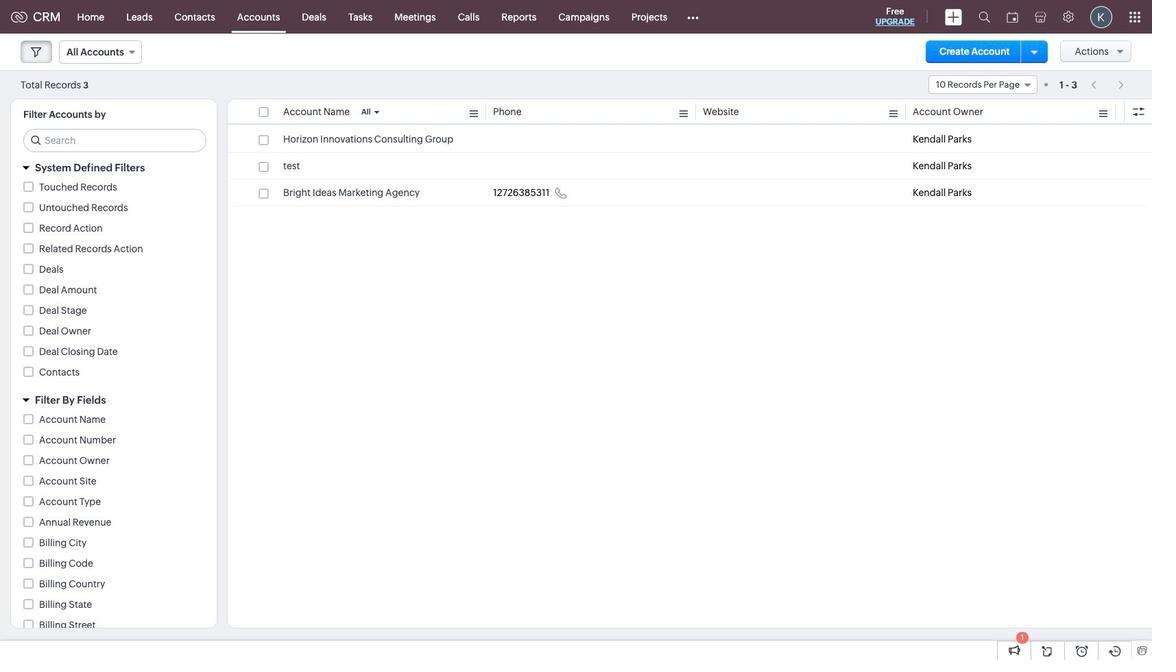 Task type: describe. For each thing, give the bounding box(es) containing it.
Other Modules field
[[679, 6, 708, 28]]

Search text field
[[24, 130, 206, 152]]

search image
[[979, 11, 991, 23]]

calendar image
[[1007, 11, 1019, 22]]

profile image
[[1091, 6, 1113, 28]]



Task type: locate. For each thing, give the bounding box(es) containing it.
search element
[[971, 0, 999, 34]]

row group
[[228, 126, 1152, 206]]

create menu element
[[937, 0, 971, 33]]

create menu image
[[945, 9, 962, 25]]

profile element
[[1083, 0, 1121, 33]]

None field
[[59, 40, 142, 64], [929, 75, 1038, 94], [59, 40, 142, 64], [929, 75, 1038, 94]]

navigation
[[1085, 75, 1132, 95]]

logo image
[[11, 11, 27, 22]]



Task type: vqa. For each thing, say whether or not it's contained in the screenshot.
Contacts image
no



